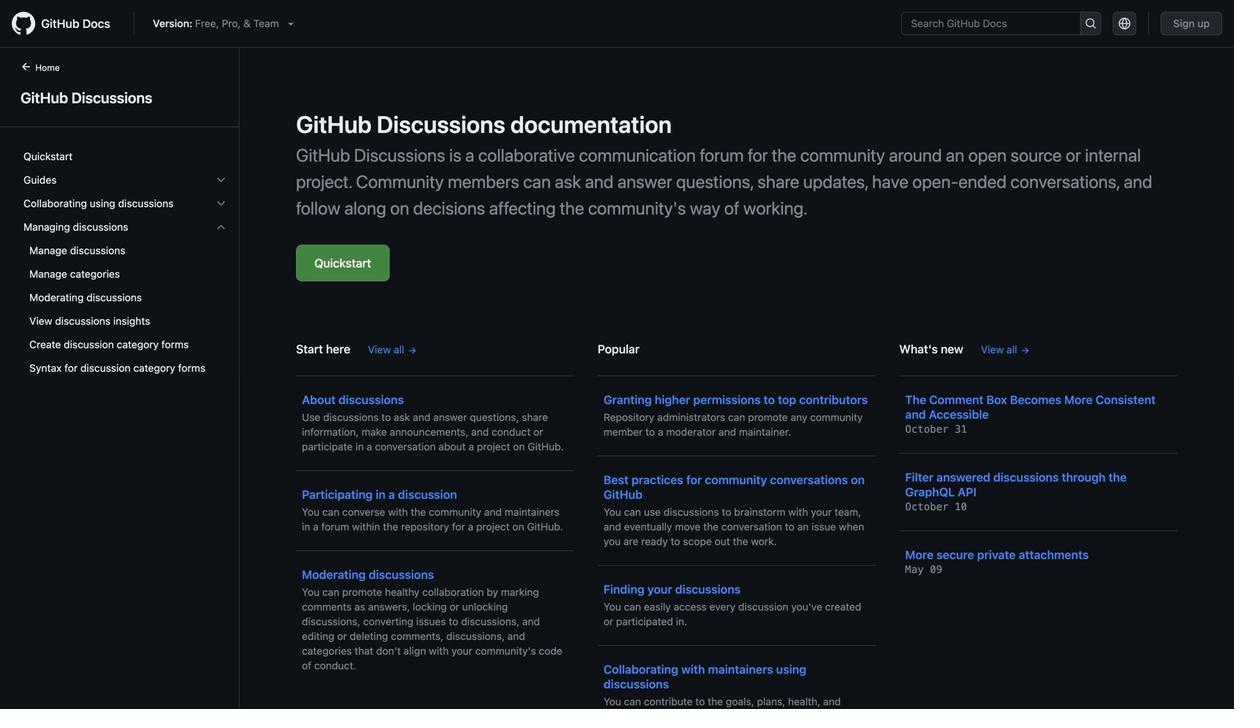 Task type: locate. For each thing, give the bounding box(es) containing it.
0 vertical spatial forms
[[161, 338, 189, 350]]

discussions up every
[[675, 582, 741, 596]]

1 horizontal spatial moderating
[[302, 568, 366, 582]]

1 horizontal spatial community's
[[588, 198, 686, 218]]

manage down manage discussions
[[29, 268, 67, 280]]

2 view all from the left
[[981, 344, 1017, 356]]

0 horizontal spatial of
[[302, 659, 312, 672]]

out
[[715, 535, 730, 547]]

to right issues
[[449, 615, 458, 628]]

sc 9kayk9 0 image up sc 9kayk9 0 icon
[[215, 174, 227, 186]]

1 vertical spatial github.
[[527, 521, 563, 533]]

you inside finding your discussions you can easily access every discussion you've created or participated in.
[[604, 601, 621, 613]]

promote
[[748, 411, 788, 423], [342, 586, 382, 598]]

discussion
[[64, 338, 114, 350], [80, 362, 131, 374], [398, 488, 457, 501], [739, 601, 789, 613]]

with inside moderating discussions you can promote healthy collaboration by marking comments as answers, locking or unlocking discussions, converting issues to discussions, and editing or deleting comments, discussions, and categories that don't align with your community's code of conduct.
[[429, 645, 449, 657]]

2 horizontal spatial your
[[811, 506, 832, 518]]

sc 9kayk9 0 image inside the managing discussions dropdown button
[[215, 221, 227, 233]]

manage inside 'link'
[[29, 268, 67, 280]]

0 vertical spatial quickstart link
[[18, 145, 233, 168]]

community
[[801, 145, 885, 165], [810, 411, 863, 423], [705, 473, 767, 487], [429, 506, 482, 518]]

0 vertical spatial sc 9kayk9 0 image
[[215, 174, 227, 186]]

a right the repository
[[468, 521, 474, 533]]

0 horizontal spatial collaborating
[[24, 197, 87, 209]]

permissions
[[693, 393, 761, 407]]

1 vertical spatial moderating
[[302, 568, 366, 582]]

your inside the best practices for community conversations on github you can use discussions to brainstorm with your team, and eventually move the conversation to an issue when you are ready to scope out the work.
[[811, 506, 832, 518]]

discussions inside filter answered discussions through the graphql api october 10
[[994, 470, 1059, 484]]

on inside github discussions documentation github discussions is a collaborative communication forum for the community around an open source or internal project. community members can ask and answer questions, share updates, have open-ended conversations, and follow along on decisions affecting the community's way of working.
[[390, 198, 409, 218]]

repository
[[401, 521, 449, 533]]

a right is on the left
[[465, 145, 475, 165]]

1 horizontal spatial an
[[946, 145, 965, 165]]

view all right here
[[368, 344, 404, 356]]

1 vertical spatial october
[[906, 501, 949, 513]]

using down guides dropdown button
[[90, 197, 115, 209]]

categories inside 'link'
[[70, 268, 120, 280]]

quickstart
[[24, 150, 73, 162], [314, 256, 371, 270]]

managing
[[24, 221, 70, 233]]

in down make
[[356, 441, 364, 453]]

2 october from the top
[[906, 501, 949, 513]]

sc 9kayk9 0 image inside guides dropdown button
[[215, 174, 227, 186]]

to inside "collaborating with maintainers using discussions you can contribute to the goals, plans, health, and"
[[696, 695, 705, 708]]

discussions inside finding your discussions you can easily access every discussion you've created or participated in.
[[675, 582, 741, 596]]

1 vertical spatial collaborating
[[604, 662, 679, 676]]

sc 9kayk9 0 image
[[215, 198, 227, 209]]

1 vertical spatial quickstart link
[[296, 245, 390, 281]]

0 vertical spatial discussions
[[71, 89, 152, 106]]

1 managing discussions element from the top
[[12, 215, 239, 380]]

1 horizontal spatial maintainers
[[708, 662, 773, 676]]

with up contribute
[[681, 662, 705, 676]]

quickstart link down along
[[296, 245, 390, 281]]

0 horizontal spatial in
[[302, 521, 310, 533]]

None search field
[[902, 12, 1102, 35]]

of inside github discussions documentation github discussions is a collaborative communication forum for the community around an open source or internal project. community members can ask and answer questions, share updates, have open-ended conversations, and follow along on decisions affecting the community's way of working.
[[725, 198, 740, 218]]

0 vertical spatial promote
[[748, 411, 788, 423]]

project inside about discussions use discussions to ask and answer questions, share information, make announcements, and conduct or participate in a conversation about a project on github.
[[477, 441, 510, 453]]

collaborating inside collaborating using discussions dropdown button
[[24, 197, 87, 209]]

manage down managing
[[29, 244, 67, 256]]

0 vertical spatial more
[[1065, 393, 1093, 407]]

all for discussions
[[394, 344, 404, 356]]

collaborating up contribute
[[604, 662, 679, 676]]

collaboration
[[422, 586, 484, 598]]

1 vertical spatial questions,
[[470, 411, 519, 423]]

with inside the best practices for community conversations on github you can use discussions to brainstorm with your team, and eventually move the conversation to an issue when you are ready to scope out the work.
[[788, 506, 808, 518]]

0 horizontal spatial ask
[[394, 411, 410, 423]]

can down "participating"
[[322, 506, 340, 518]]

2 horizontal spatial view
[[981, 344, 1004, 356]]

what's
[[900, 342, 938, 356]]

pro,
[[222, 17, 241, 29]]

1 vertical spatial forms
[[178, 362, 206, 374]]

community's down communication
[[588, 198, 686, 218]]

the right through
[[1109, 470, 1127, 484]]

or up conversations,
[[1066, 145, 1081, 165]]

can left contribute
[[624, 695, 641, 708]]

1 horizontal spatial view
[[368, 344, 391, 356]]

2 view all link from the left
[[981, 342, 1031, 357]]

in inside about discussions use discussions to ask and answer questions, share information, make announcements, and conduct or participate in a conversation about a project on github.
[[356, 441, 364, 453]]

project up by
[[476, 521, 510, 533]]

and inside "collaborating with maintainers using discussions you can contribute to the goals, plans, health, and"
[[823, 695, 841, 708]]

sc 9kayk9 0 image for guides
[[215, 174, 227, 186]]

1 all from the left
[[394, 344, 404, 356]]

for right the repository
[[452, 521, 465, 533]]

forum up way
[[700, 145, 744, 165]]

quickstart link
[[18, 145, 233, 168], [296, 245, 390, 281]]

1 vertical spatial maintainers
[[708, 662, 773, 676]]

an
[[946, 145, 965, 165], [798, 521, 809, 533]]

0 vertical spatial forum
[[700, 145, 744, 165]]

answer down communication
[[618, 171, 672, 192]]

ask down collaborative
[[555, 171, 581, 192]]

1 horizontal spatial all
[[1007, 344, 1017, 356]]

all
[[394, 344, 404, 356], [1007, 344, 1017, 356]]

answered
[[937, 470, 991, 484]]

discussions down home link
[[71, 89, 152, 106]]

view up "create"
[[29, 315, 52, 327]]

1 horizontal spatial using
[[776, 662, 807, 676]]

maintainers inside "collaborating with maintainers using discussions you can contribute to the goals, plans, health, and"
[[708, 662, 773, 676]]

your inside moderating discussions you can promote healthy collaboration by marking comments as answers, locking or unlocking discussions, converting issues to discussions, and editing or deleting comments, discussions, and categories that don't align with your community's code of conduct.
[[452, 645, 473, 657]]

finding your discussions you can easily access every discussion you've created or participated in.
[[604, 582, 862, 628]]

0 horizontal spatial maintainers
[[505, 506, 560, 518]]

collaborating up managing
[[24, 197, 87, 209]]

view all link right here
[[368, 342, 417, 357]]

community inside the granting higher permissions to top contributors repository administrators can promote any community member to a moderator and maintainer.
[[810, 411, 863, 423]]

conversations
[[770, 473, 848, 487]]

you've
[[791, 601, 823, 613]]

0 vertical spatial your
[[811, 506, 832, 518]]

you up comments
[[302, 586, 320, 598]]

1 vertical spatial ask
[[394, 411, 410, 423]]

a down make
[[367, 441, 372, 453]]

the right out
[[733, 535, 748, 547]]

sign
[[1174, 17, 1195, 29]]

0 vertical spatial using
[[90, 197, 115, 209]]

open-
[[913, 171, 959, 192]]

discussions left through
[[994, 470, 1059, 484]]

1 vertical spatial an
[[798, 521, 809, 533]]

manage discussions
[[29, 244, 125, 256]]

collaborating inside "collaborating with maintainers using discussions you can contribute to the goals, plans, health, and"
[[604, 662, 679, 676]]

an left issue at right bottom
[[798, 521, 809, 533]]

the left goals,
[[708, 695, 723, 708]]

an inside the best practices for community conversations on github you can use discussions to brainstorm with your team, and eventually move the conversation to an issue when you are ready to scope out the work.
[[798, 521, 809, 533]]

view all link up box
[[981, 342, 1031, 357]]

community
[[356, 171, 444, 192]]

0 vertical spatial github.
[[528, 441, 564, 453]]

0 horizontal spatial questions,
[[470, 411, 519, 423]]

1 vertical spatial sc 9kayk9 0 image
[[215, 221, 227, 233]]

moderating
[[29, 291, 84, 303], [302, 568, 366, 582]]

project inside participating in a discussion you can converse with the community and maintainers in a forum within the repository for a project on github.
[[476, 521, 510, 533]]

0 vertical spatial quickstart
[[24, 150, 73, 162]]

1 vertical spatial using
[[776, 662, 807, 676]]

0 vertical spatial category
[[117, 338, 159, 350]]

1 vertical spatial forum
[[321, 521, 349, 533]]

1 vertical spatial share
[[522, 411, 548, 423]]

0 vertical spatial project
[[477, 441, 510, 453]]

consistent
[[1096, 393, 1156, 407]]

answer up 'announcements,'
[[433, 411, 467, 423]]

0 horizontal spatial categories
[[70, 268, 120, 280]]

moderating inside moderating discussions you can promote healthy collaboration by marking comments as answers, locking or unlocking discussions, converting issues to discussions, and editing or deleting comments, discussions, and categories that don't align with your community's code of conduct.
[[302, 568, 366, 582]]

0 horizontal spatial all
[[394, 344, 404, 356]]

members
[[448, 171, 519, 192]]

for up the working. in the right of the page
[[748, 145, 768, 165]]

moderating discussions
[[29, 291, 142, 303]]

2 vertical spatial your
[[452, 645, 473, 657]]

quickstart down along
[[314, 256, 371, 270]]

1 vertical spatial more
[[906, 548, 934, 562]]

of inside moderating discussions you can promote healthy collaboration by marking comments as answers, locking or unlocking discussions, converting issues to discussions, and editing or deleting comments, discussions, and categories that don't align with your community's code of conduct.
[[302, 659, 312, 672]]

1 vertical spatial discussions
[[377, 110, 506, 138]]

issues
[[416, 615, 446, 628]]

a left moderator
[[658, 426, 664, 438]]

community inside the best practices for community conversations on github you can use discussions to brainstorm with your team, and eventually move the conversation to an issue when you are ready to scope out the work.
[[705, 473, 767, 487]]

secure
[[937, 548, 975, 562]]

granting higher permissions to top contributors repository administrators can promote any community member to a moderator and maintainer.
[[604, 393, 868, 438]]

1 horizontal spatial of
[[725, 198, 740, 218]]

0 vertical spatial manage
[[29, 244, 67, 256]]

updates,
[[803, 171, 868, 192]]

quickstart up guides
[[24, 150, 73, 162]]

view right here
[[368, 344, 391, 356]]

0 vertical spatial of
[[725, 198, 740, 218]]

1 vertical spatial conversation
[[722, 521, 782, 533]]

becomes
[[1010, 393, 1062, 407]]

and inside the granting higher permissions to top contributors repository administrators can promote any community member to a moderator and maintainer.
[[719, 426, 736, 438]]

filter
[[906, 470, 934, 484]]

october 10 element
[[906, 501, 967, 513]]

on inside the best practices for community conversations on github you can use discussions to brainstorm with your team, and eventually move the conversation to an issue when you are ready to scope out the work.
[[851, 473, 865, 487]]

community's left 'code'
[[475, 645, 536, 657]]

and inside the best practices for community conversations on github you can use discussions to brainstorm with your team, and eventually move the conversation to an issue when you are ready to scope out the work.
[[604, 521, 621, 533]]

questions, up way
[[676, 171, 754, 192]]

1 vertical spatial of
[[302, 659, 312, 672]]

1 vertical spatial answer
[[433, 411, 467, 423]]

you inside the best practices for community conversations on github you can use discussions to brainstorm with your team, and eventually move the conversation to an issue when you are ready to scope out the work.
[[604, 506, 621, 518]]

documentation
[[511, 110, 672, 138]]

collaborating for with
[[604, 662, 679, 676]]

1 horizontal spatial view all link
[[981, 342, 1031, 357]]

discussions up is on the left
[[377, 110, 506, 138]]

1 horizontal spatial your
[[648, 582, 673, 596]]

0 horizontal spatial view
[[29, 315, 52, 327]]

0 horizontal spatial moderating
[[29, 291, 84, 303]]

conversation down brainstorm
[[722, 521, 782, 533]]

Search GitHub Docs search field
[[902, 12, 1080, 35]]

discussion up the repository
[[398, 488, 457, 501]]

access
[[674, 601, 707, 613]]

0 horizontal spatial answer
[[433, 411, 467, 423]]

triangle down image
[[285, 18, 297, 29]]

guides
[[24, 174, 57, 186]]

managing discussions element containing managing discussions
[[12, 215, 239, 380]]

home link
[[15, 61, 83, 76]]

1 view all link from the left
[[368, 342, 417, 357]]

0 horizontal spatial conversation
[[375, 441, 436, 453]]

you down "participating"
[[302, 506, 320, 518]]

view all
[[368, 344, 404, 356], [981, 344, 1017, 356]]

for right "practices"
[[687, 473, 702, 487]]

or
[[1066, 145, 1081, 165], [534, 426, 543, 438], [450, 601, 459, 613], [604, 615, 614, 628], [337, 630, 347, 642]]

more up may 09 element
[[906, 548, 934, 562]]

0 vertical spatial answer
[[618, 171, 672, 192]]

a inside the granting higher permissions to top contributors repository administrators can promote any community member to a moderator and maintainer.
[[658, 426, 664, 438]]

or right editing
[[337, 630, 347, 642]]

with right align
[[429, 645, 449, 657]]

github inside the best practices for community conversations on github you can use discussions to brainstorm with your team, and eventually move the conversation to an issue when you are ready to scope out the work.
[[604, 488, 643, 501]]

view all right 'new'
[[981, 344, 1017, 356]]

0 horizontal spatial share
[[522, 411, 548, 423]]

categories up moderating discussions
[[70, 268, 120, 280]]

view inside managing discussions element
[[29, 315, 52, 327]]

may 09 element
[[906, 564, 943, 576]]

you
[[302, 506, 320, 518], [604, 506, 621, 518], [302, 586, 320, 598], [604, 601, 621, 613], [604, 695, 621, 708]]

participate
[[302, 441, 353, 453]]

maintainers inside participating in a discussion you can converse with the community and maintainers in a forum within the repository for a project on github.
[[505, 506, 560, 518]]

for inside participating in a discussion you can converse with the community and maintainers in a forum within the repository for a project on github.
[[452, 521, 465, 533]]

discussion right every
[[739, 601, 789, 613]]

answer inside about discussions use discussions to ask and answer questions, share information, make announcements, and conduct or participate in a conversation about a project on github.
[[433, 411, 467, 423]]

community up the repository
[[429, 506, 482, 518]]

0 vertical spatial collaborating
[[24, 197, 87, 209]]

forum left within
[[321, 521, 349, 533]]

1 view all from the left
[[368, 344, 404, 356]]

category
[[117, 338, 159, 350], [133, 362, 175, 374]]

0 vertical spatial maintainers
[[505, 506, 560, 518]]

2 manage from the top
[[29, 268, 67, 280]]

view
[[29, 315, 52, 327], [368, 344, 391, 356], [981, 344, 1004, 356]]

community down contributors
[[810, 411, 863, 423]]

by
[[487, 586, 498, 598]]

community's inside moderating discussions you can promote healthy collaboration by marking comments as answers, locking or unlocking discussions, converting issues to discussions, and editing or deleting comments, discussions, and categories that don't align with your community's code of conduct.
[[475, 645, 536, 657]]

more secure private attachments may 09
[[906, 548, 1089, 576]]

view for what's new
[[981, 344, 1004, 356]]

0 horizontal spatial more
[[906, 548, 934, 562]]

your right align
[[452, 645, 473, 657]]

more right becomes
[[1065, 393, 1093, 407]]

october down graphql on the bottom right
[[906, 501, 949, 513]]

0 horizontal spatial your
[[452, 645, 473, 657]]

discussions inside the best practices for community conversations on github you can use discussions to brainstorm with your team, and eventually move the conversation to an issue when you are ready to scope out the work.
[[664, 506, 719, 518]]

with down "conversations"
[[788, 506, 808, 518]]

1 horizontal spatial questions,
[[676, 171, 754, 192]]

to up make
[[382, 411, 391, 423]]

category down the insights
[[117, 338, 159, 350]]

answers,
[[368, 601, 410, 613]]

promote up maintainer.
[[748, 411, 788, 423]]

quickstart link up collaborating using discussions dropdown button
[[18, 145, 233, 168]]

1 horizontal spatial more
[[1065, 393, 1093, 407]]

1 manage from the top
[[29, 244, 67, 256]]

discussions down collaborating using discussions
[[73, 221, 128, 233]]

1 horizontal spatial in
[[356, 441, 364, 453]]

you inside participating in a discussion you can converse with the community and maintainers in a forum within the repository for a project on github.
[[302, 506, 320, 518]]

moderating for moderating discussions you can promote healthy collaboration by marking comments as answers, locking or unlocking discussions, converting issues to discussions, and editing or deleting comments, discussions, and categories that don't align with your community's code of conduct.
[[302, 568, 366, 582]]

1 vertical spatial promote
[[342, 586, 382, 598]]

1 october from the top
[[906, 423, 949, 435]]

forum inside participating in a discussion you can converse with the community and maintainers in a forum within the repository for a project on github.
[[321, 521, 349, 533]]

1 vertical spatial your
[[648, 582, 673, 596]]

github. down conduct
[[528, 441, 564, 453]]

a right "participating"
[[389, 488, 395, 501]]

and inside the comment box becomes more consistent and accessible october 31
[[906, 407, 926, 421]]

team,
[[835, 506, 862, 518]]

participated
[[616, 615, 673, 628]]

1 horizontal spatial conversation
[[722, 521, 782, 533]]

forum inside github discussions documentation github discussions is a collaborative communication forum for the community around an open source or internal project. community members can ask and answer questions, share updates, have open-ended conversations, and follow along on decisions affecting the community's way of working.
[[700, 145, 744, 165]]

conversation inside about discussions use discussions to ask and answer questions, share information, make announcements, and conduct or participate in a conversation about a project on github.
[[375, 441, 436, 453]]

share inside about discussions use discussions to ask and answer questions, share information, make announcements, and conduct or participate in a conversation about a project on github.
[[522, 411, 548, 423]]

view discussions insights link
[[18, 309, 233, 333]]

or down finding
[[604, 615, 614, 628]]

of left conduct.
[[302, 659, 312, 672]]

project down conduct
[[477, 441, 510, 453]]

questions,
[[676, 171, 754, 192], [470, 411, 519, 423]]

discussions up healthy
[[369, 568, 434, 582]]

2 all from the left
[[1007, 344, 1017, 356]]

0 vertical spatial community's
[[588, 198, 686, 218]]

quickstart inside github discussions element
[[24, 150, 73, 162]]

community up updates,
[[801, 145, 885, 165]]

the inside "collaborating with maintainers using discussions you can contribute to the goals, plans, health, and"
[[708, 695, 723, 708]]

use
[[644, 506, 661, 518]]

more inside the comment box becomes more consistent and accessible october 31
[[1065, 393, 1093, 407]]

2 managing discussions element from the top
[[12, 239, 239, 380]]

all for comment
[[1007, 344, 1017, 356]]

discussions inside "collaborating with maintainers using discussions you can contribute to the goals, plans, health, and"
[[604, 677, 669, 691]]

github discussions
[[21, 89, 152, 106]]

share up the working. in the right of the page
[[758, 171, 800, 192]]

1 horizontal spatial collaborating
[[604, 662, 679, 676]]

start
[[296, 342, 323, 356]]

you down finding
[[604, 601, 621, 613]]

or inside github discussions documentation github discussions is a collaborative communication forum for the community around an open source or internal project. community members can ask and answer questions, share updates, have open-ended conversations, and follow along on decisions affecting the community's way of working.
[[1066, 145, 1081, 165]]

view all link
[[368, 342, 417, 357], [981, 342, 1031, 357]]

0 horizontal spatial promote
[[342, 586, 382, 598]]

higher
[[655, 393, 690, 407]]

ask inside about discussions use discussions to ask and answer questions, share information, make announcements, and conduct or participate in a conversation about a project on github.
[[394, 411, 410, 423]]

work.
[[751, 535, 777, 547]]

1 horizontal spatial share
[[758, 171, 800, 192]]

using up health,
[[776, 662, 807, 676]]

moderating inside moderating discussions link
[[29, 291, 84, 303]]

0 horizontal spatial community's
[[475, 645, 536, 657]]

best
[[604, 473, 629, 487]]

view for start here
[[368, 344, 391, 356]]

0 horizontal spatial forum
[[321, 521, 349, 533]]

0 horizontal spatial quickstart
[[24, 150, 73, 162]]

up
[[1198, 17, 1210, 29]]

ask up 'announcements,'
[[394, 411, 410, 423]]

managing discussions element
[[12, 215, 239, 380], [12, 239, 239, 380]]

more inside more secure private attachments may 09
[[906, 548, 934, 562]]

on up team,
[[851, 473, 865, 487]]

managing discussions element containing manage discussions
[[12, 239, 239, 380]]

collaborating for using
[[24, 197, 87, 209]]

around
[[889, 145, 942, 165]]

0 vertical spatial questions,
[[676, 171, 754, 192]]

can down collaborative
[[523, 171, 551, 192]]

of right way
[[725, 198, 740, 218]]

0 vertical spatial moderating
[[29, 291, 84, 303]]

1 horizontal spatial categories
[[302, 645, 352, 657]]

to
[[764, 393, 775, 407], [382, 411, 391, 423], [646, 426, 655, 438], [722, 506, 732, 518], [785, 521, 795, 533], [671, 535, 680, 547], [449, 615, 458, 628], [696, 695, 705, 708]]

community's
[[588, 198, 686, 218], [475, 645, 536, 657]]

category down create discussion category forms link
[[133, 362, 175, 374]]

share
[[758, 171, 800, 192], [522, 411, 548, 423]]

0 horizontal spatial using
[[90, 197, 115, 209]]

10
[[955, 501, 967, 513]]

community inside github discussions documentation github discussions is a collaborative communication forum for the community around an open source or internal project. community members can ask and answer questions, share updates, have open-ended conversations, and follow along on decisions affecting the community's way of working.
[[801, 145, 885, 165]]

decisions
[[413, 198, 485, 218]]

free,
[[195, 17, 219, 29]]

conversation down 'announcements,'
[[375, 441, 436, 453]]

1 sc 9kayk9 0 image from the top
[[215, 174, 227, 186]]

1 horizontal spatial quickstart
[[314, 256, 371, 270]]

1 horizontal spatial promote
[[748, 411, 788, 423]]

0 vertical spatial ask
[[555, 171, 581, 192]]

github discussions documentation github discussions is a collaborative communication forum for the community around an open source or internal project. community members can ask and answer questions, share updates, have open-ended conversations, and follow along on decisions affecting the community's way of working.
[[296, 110, 1153, 218]]

view all for what's new
[[981, 344, 1017, 356]]

discussions up community
[[354, 145, 445, 165]]

api
[[958, 485, 977, 499]]

1 horizontal spatial view all
[[981, 344, 1017, 356]]

may
[[906, 564, 924, 576]]

0 horizontal spatial an
[[798, 521, 809, 533]]

0 horizontal spatial view all link
[[368, 342, 417, 357]]

all right here
[[394, 344, 404, 356]]

or inside about discussions use discussions to ask and answer questions, share information, make announcements, and conduct or participate in a conversation about a project on github.
[[534, 426, 543, 438]]

0 vertical spatial conversation
[[375, 441, 436, 453]]

categories up conduct.
[[302, 645, 352, 657]]

2 horizontal spatial in
[[376, 488, 386, 501]]

can left 'use'
[[624, 506, 641, 518]]

with inside participating in a discussion you can converse with the community and maintainers in a forum within the repository for a project on github.
[[388, 506, 408, 518]]

github.
[[528, 441, 564, 453], [527, 521, 563, 533]]

in up the converse
[[376, 488, 386, 501]]

1 horizontal spatial ask
[[555, 171, 581, 192]]

sc 9kayk9 0 image
[[215, 174, 227, 186], [215, 221, 227, 233]]

1 vertical spatial categories
[[302, 645, 352, 657]]

you left contribute
[[604, 695, 621, 708]]

on
[[390, 198, 409, 218], [513, 441, 525, 453], [851, 473, 865, 487], [513, 521, 524, 533]]

1 vertical spatial in
[[376, 488, 386, 501]]

discussions down guides dropdown button
[[118, 197, 174, 209]]

for right syntax
[[64, 362, 78, 374]]

don't
[[376, 645, 401, 657]]

can inside the best practices for community conversations on github you can use discussions to brainstorm with your team, and eventually move the conversation to an issue when you are ready to scope out the work.
[[624, 506, 641, 518]]

comments,
[[391, 630, 444, 642]]

filter answered discussions through the graphql api october 10
[[906, 470, 1127, 513]]

0 vertical spatial an
[[946, 145, 965, 165]]

view right 'new'
[[981, 344, 1004, 356]]

2 sc 9kayk9 0 image from the top
[[215, 221, 227, 233]]

discussions up make
[[339, 393, 404, 407]]

0 vertical spatial in
[[356, 441, 364, 453]]



Task type: describe. For each thing, give the bounding box(es) containing it.
about
[[302, 393, 336, 407]]

view all link for what's new
[[981, 342, 1031, 357]]

github. inside participating in a discussion you can converse with the community and maintainers in a forum within the repository for a project on github.
[[527, 521, 563, 533]]

follow
[[296, 198, 341, 218]]

share inside github discussions documentation github discussions is a collaborative communication forum for the community around an open source or internal project. community members can ask and answer questions, share updates, have open-ended conversations, and follow along on decisions affecting the community's way of working.
[[758, 171, 800, 192]]

moderating discussions link
[[18, 286, 233, 309]]

project.
[[296, 171, 352, 192]]

github for github discussions
[[21, 89, 68, 106]]

github for github discussions documentation github discussions is a collaborative communication forum for the community around an open source or internal project. community members can ask and answer questions, share updates, have open-ended conversations, and follow along on decisions affecting the community's way of working.
[[296, 110, 372, 138]]

when
[[839, 521, 865, 533]]

your inside finding your discussions you can easily access every discussion you've created or participated in.
[[648, 582, 673, 596]]

view all for start here
[[368, 344, 404, 356]]

granting
[[604, 393, 652, 407]]

categories inside moderating discussions you can promote healthy collaboration by marking comments as answers, locking or unlocking discussions, converting issues to discussions, and editing or deleting comments, discussions, and categories that don't align with your community's code of conduct.
[[302, 645, 352, 657]]

collaborating with maintainers using discussions you can contribute to the goals, plans, health, and
[[604, 662, 857, 709]]

can inside moderating discussions you can promote healthy collaboration by marking comments as answers, locking or unlocking discussions, converting issues to discussions, and editing or deleting comments, discussions, and categories that don't align with your community's code of conduct.
[[322, 586, 340, 598]]

discussions for github discussions documentation github discussions is a collaborative communication forum for the community around an open source or internal project. community members can ask and answer questions, share updates, have open-ended conversations, and follow along on decisions affecting the community's way of working.
[[377, 110, 506, 138]]

any
[[791, 411, 808, 423]]

manage for manage categories
[[29, 268, 67, 280]]

finding
[[604, 582, 645, 596]]

along
[[344, 198, 386, 218]]

sc 9kayk9 0 image for managing discussions
[[215, 221, 227, 233]]

participating
[[302, 488, 373, 501]]

internal
[[1085, 145, 1141, 165]]

with inside "collaborating with maintainers using discussions you can contribute to the goals, plans, health, and"
[[681, 662, 705, 676]]

syntax for discussion category forms link
[[18, 356, 233, 380]]

github docs
[[41, 17, 110, 30]]

you inside moderating discussions you can promote healthy collaboration by marking comments as answers, locking or unlocking discussions, converting issues to discussions, and editing or deleting comments, discussions, and categories that don't align with your community's code of conduct.
[[302, 586, 320, 598]]

answer inside github discussions documentation github discussions is a collaborative communication forum for the community around an open source or internal project. community members can ask and answer questions, share updates, have open-ended conversations, and follow along on decisions affecting the community's way of working.
[[618, 171, 672, 192]]

guides button
[[18, 168, 233, 192]]

comments
[[302, 601, 352, 613]]

the right within
[[383, 521, 398, 533]]

to inside about discussions use discussions to ask and answer questions, share information, make announcements, and conduct or participate in a conversation about a project on github.
[[382, 411, 391, 423]]

the inside filter answered discussions through the graphql api october 10
[[1109, 470, 1127, 484]]

you inside "collaborating with maintainers using discussions you can contribute to the goals, plans, health, and"
[[604, 695, 621, 708]]

new
[[941, 342, 964, 356]]

make
[[362, 426, 387, 438]]

a down "participating"
[[313, 521, 319, 533]]

discussions for github discussions
[[71, 89, 152, 106]]

home
[[35, 62, 60, 73]]

or inside finding your discussions you can easily access every discussion you've created or participated in.
[[604, 615, 614, 628]]

comment
[[930, 393, 984, 407]]

create discussion category forms link
[[18, 333, 233, 356]]

manage categories
[[29, 268, 120, 280]]

october inside the comment box becomes more consistent and accessible october 31
[[906, 423, 949, 435]]

easily
[[644, 601, 671, 613]]

move
[[675, 521, 701, 533]]

converse
[[342, 506, 385, 518]]

the up the working. in the right of the page
[[772, 145, 797, 165]]

community's inside github discussions documentation github discussions is a collaborative communication forum for the community around an open source or internal project. community members can ask and answer questions, share updates, have open-ended conversations, and follow along on decisions affecting the community's way of working.
[[588, 198, 686, 218]]

for inside the best practices for community conversations on github you can use discussions to brainstorm with your team, and eventually move the conversation to an issue when you are ready to scope out the work.
[[687, 473, 702, 487]]

use
[[302, 411, 321, 423]]

eventually
[[624, 521, 672, 533]]

scope
[[683, 535, 712, 547]]

using inside "collaborating with maintainers using discussions you can contribute to the goals, plans, health, and"
[[776, 662, 807, 676]]

select language: current language is english image
[[1119, 18, 1131, 29]]

1 vertical spatial category
[[133, 362, 175, 374]]

issue
[[812, 521, 836, 533]]

october 31 element
[[906, 423, 967, 435]]

created
[[825, 601, 862, 613]]

insights
[[113, 315, 150, 327]]

version:
[[153, 17, 192, 29]]

ready
[[641, 535, 668, 547]]

moderator
[[666, 426, 716, 438]]

for inside managing discussions element
[[64, 362, 78, 374]]

2 vertical spatial in
[[302, 521, 310, 533]]

unlocking
[[462, 601, 508, 613]]

member
[[604, 426, 643, 438]]

to left top
[[764, 393, 775, 407]]

to inside moderating discussions you can promote healthy collaboration by marking comments as answers, locking or unlocking discussions, converting issues to discussions, and editing or deleting comments, discussions, and categories that don't align with your community's code of conduct.
[[449, 615, 458, 628]]

discussion inside participating in a discussion you can converse with the community and maintainers in a forum within the repository for a project on github.
[[398, 488, 457, 501]]

is
[[449, 145, 462, 165]]

about
[[439, 441, 466, 453]]

the up the repository
[[411, 506, 426, 518]]

1 horizontal spatial quickstart link
[[296, 245, 390, 281]]

promote inside the granting higher permissions to top contributors repository administrators can promote any community member to a moderator and maintainer.
[[748, 411, 788, 423]]

or down collaboration
[[450, 601, 459, 613]]

view all link for start here
[[368, 342, 417, 357]]

ask inside github discussions documentation github discussions is a collaborative communication forum for the community around an open source or internal project. community members can ask and answer questions, share updates, have open-ended conversations, and follow along on decisions affecting the community's way of working.
[[555, 171, 581, 192]]

collaborating using discussions button
[[18, 192, 233, 215]]

contribute
[[644, 695, 693, 708]]

github discussions element
[[0, 60, 240, 708]]

within
[[352, 521, 380, 533]]

discussion inside finding your discussions you can easily access every discussion you've created or participated in.
[[739, 601, 789, 613]]

contributors
[[799, 393, 868, 407]]

that
[[355, 645, 373, 657]]

about discussions use discussions to ask and answer questions, share information, make announcements, and conduct or participate in a conversation about a project on github.
[[302, 393, 564, 453]]

conversations,
[[1011, 171, 1120, 192]]

sign up link
[[1161, 12, 1223, 35]]

manage for manage discussions
[[29, 244, 67, 256]]

manage categories link
[[18, 262, 233, 286]]

deleting
[[350, 630, 388, 642]]

to down brainstorm
[[785, 521, 795, 533]]

manage discussions link
[[18, 239, 233, 262]]

open
[[969, 145, 1007, 165]]

repository
[[604, 411, 655, 423]]

moderating discussions you can promote healthy collaboration by marking comments as answers, locking or unlocking discussions, converting issues to discussions, and editing or deleting comments, discussions, and categories that don't align with your community's code of conduct.
[[302, 568, 563, 672]]

can inside the granting higher permissions to top contributors repository administrators can promote any community member to a moderator and maintainer.
[[728, 411, 745, 423]]

team
[[253, 17, 279, 29]]

can inside github discussions documentation github discussions is a collaborative communication forum for the community around an open source or internal project. community members can ask and answer questions, share updates, have open-ended conversations, and follow along on decisions affecting the community's way of working.
[[523, 171, 551, 192]]

discussions down managing discussions
[[70, 244, 125, 256]]

are
[[624, 535, 639, 547]]

to down move
[[671, 535, 680, 547]]

questions, inside about discussions use discussions to ask and answer questions, share information, make announcements, and conduct or participate in a conversation about a project on github.
[[470, 411, 519, 423]]

on inside about discussions use discussions to ask and answer questions, share information, make announcements, and conduct or participate in a conversation about a project on github.
[[513, 441, 525, 453]]

and inside participating in a discussion you can converse with the community and maintainers in a forum within the repository for a project on github.
[[484, 506, 502, 518]]

syntax for discussion category forms
[[29, 362, 206, 374]]

converting
[[363, 615, 414, 628]]

brainstorm
[[734, 506, 786, 518]]

moderating for moderating discussions
[[29, 291, 84, 303]]

docs
[[82, 17, 110, 30]]

have
[[872, 171, 909, 192]]

the up out
[[704, 521, 719, 533]]

an inside github discussions documentation github discussions is a collaborative communication forum for the community around an open source or internal project. community members can ask and answer questions, share updates, have open-ended conversations, and follow along on decisions affecting the community's way of working.
[[946, 145, 965, 165]]

locking
[[413, 601, 447, 613]]

goals,
[[726, 695, 754, 708]]

discussions inside moderating discussions you can promote healthy collaboration by marking comments as answers, locking or unlocking discussions, converting issues to discussions, and editing or deleting comments, discussions, and categories that don't align with your community's code of conduct.
[[369, 568, 434, 582]]

can inside finding your discussions you can easily access every discussion you've created or participated in.
[[624, 601, 641, 613]]

for inside github discussions documentation github discussions is a collaborative communication forum for the community around an open source or internal project. community members can ask and answer questions, share updates, have open-ended conversations, and follow along on decisions affecting the community's way of working.
[[748, 145, 768, 165]]

github for github docs
[[41, 17, 80, 30]]

1 vertical spatial quickstart
[[314, 256, 371, 270]]

ended
[[959, 171, 1007, 192]]

discussions down moderating discussions
[[55, 315, 111, 327]]

discussions down manage categories 'link'
[[86, 291, 142, 303]]

start here
[[296, 342, 350, 356]]

github docs link
[[12, 12, 122, 35]]

a right about
[[469, 441, 474, 453]]

can inside "collaborating with maintainers using discussions you can contribute to the goals, plans, health, and"
[[624, 695, 641, 708]]

collaborative
[[478, 145, 575, 165]]

communication
[[579, 145, 696, 165]]

can inside participating in a discussion you can converse with the community and maintainers in a forum within the repository for a project on github.
[[322, 506, 340, 518]]

discussion down view discussions insights
[[64, 338, 114, 350]]

accessible
[[929, 407, 989, 421]]

31
[[955, 423, 967, 435]]

box
[[987, 393, 1007, 407]]

the comment box becomes more consistent and accessible october 31
[[906, 393, 1156, 435]]

attachments
[[1019, 548, 1089, 562]]

github. inside about discussions use discussions to ask and answer questions, share information, make announcements, and conduct or participate in a conversation about a project on github.
[[528, 441, 564, 453]]

search image
[[1085, 18, 1097, 29]]

on inside participating in a discussion you can converse with the community and maintainers in a forum within the repository for a project on github.
[[513, 521, 524, 533]]

a inside github discussions documentation github discussions is a collaborative communication forum for the community around an open source or internal project. community members can ask and answer questions, share updates, have open-ended conversations, and follow along on decisions affecting the community's way of working.
[[465, 145, 475, 165]]

conversation inside the best practices for community conversations on github you can use discussions to brainstorm with your team, and eventually move the conversation to an issue when you are ready to scope out the work.
[[722, 521, 782, 533]]

plans,
[[757, 695, 786, 708]]

practices
[[632, 473, 684, 487]]

to down repository at the bottom
[[646, 426, 655, 438]]

0 horizontal spatial quickstart link
[[18, 145, 233, 168]]

community inside participating in a discussion you can converse with the community and maintainers in a forum within the repository for a project on github.
[[429, 506, 482, 518]]

create
[[29, 338, 61, 350]]

the right "affecting"
[[560, 198, 584, 218]]

top
[[778, 393, 797, 407]]

questions, inside github discussions documentation github discussions is a collaborative communication forum for the community around an open source or internal project. community members can ask and answer questions, share updates, have open-ended conversations, and follow along on decisions affecting the community's way of working.
[[676, 171, 754, 192]]

2 vertical spatial discussions
[[354, 145, 445, 165]]

administrators
[[657, 411, 726, 423]]

promote inside moderating discussions you can promote healthy collaboration by marking comments as answers, locking or unlocking discussions, converting issues to discussions, and editing or deleting comments, discussions, and categories that don't align with your community's code of conduct.
[[342, 586, 382, 598]]

sign up
[[1174, 17, 1210, 29]]

through
[[1062, 470, 1106, 484]]

to up out
[[722, 506, 732, 518]]

discussion down the create discussion category forms
[[80, 362, 131, 374]]

using inside dropdown button
[[90, 197, 115, 209]]

discussions up information,
[[323, 411, 379, 423]]

health,
[[788, 695, 821, 708]]

align
[[404, 645, 426, 657]]

october inside filter answered discussions through the graphql api october 10
[[906, 501, 949, 513]]



Task type: vqa. For each thing, say whether or not it's contained in the screenshot.


